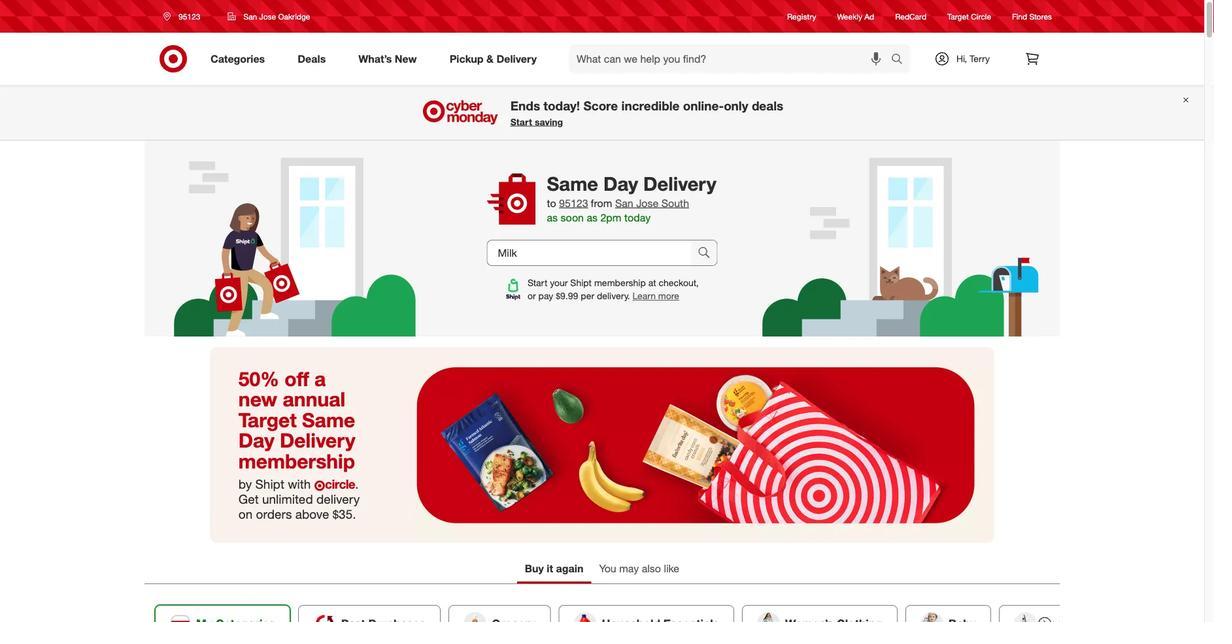 Task type: describe. For each thing, give the bounding box(es) containing it.
redcard link
[[895, 11, 927, 22]]

categories
[[211, 52, 265, 65]]

saving
[[535, 116, 563, 128]]

san jose oakridge button
[[219, 5, 319, 28]]

target circle
[[948, 11, 992, 21]]

new
[[395, 52, 417, 65]]

what's
[[359, 52, 392, 65]]

circle
[[325, 477, 355, 492]]

annual
[[283, 388, 346, 411]]

today!
[[544, 98, 580, 113]]

same inside "same day delivery to 95123 from san jose south as soon as 2pm today"
[[547, 172, 598, 195]]

same inside 50% off a new annual target same day delivery membership
[[302, 408, 355, 432]]

you may also like
[[599, 563, 680, 576]]

pickup
[[450, 52, 484, 65]]

ends today! score incredible online-only deals start saving
[[511, 98, 784, 128]]

95123 inside 95123 dropdown button
[[179, 11, 200, 21]]

unlimited
[[262, 492, 313, 507]]

above
[[295, 507, 329, 522]]

also
[[642, 563, 661, 576]]

online-
[[683, 98, 724, 113]]

on
[[239, 507, 253, 522]]

more
[[658, 290, 680, 302]]

a
[[315, 367, 326, 391]]

Find items for Same Day Delivery search field
[[488, 241, 691, 266]]

buy it again link
[[517, 557, 592, 584]]

at
[[649, 277, 656, 289]]

oakridge
[[278, 11, 310, 21]]

What can we help you find? suggestions appear below search field
[[569, 44, 895, 73]]

pay
[[539, 290, 553, 302]]

san jose oakridge
[[244, 11, 310, 21]]

san jose south button
[[615, 196, 689, 211]]

like
[[664, 563, 680, 576]]

95123 button
[[559, 196, 588, 211]]

weekly
[[837, 11, 863, 21]]

again
[[556, 563, 584, 576]]

2pm
[[601, 212, 622, 224]]

by
[[239, 477, 252, 492]]

stores
[[1030, 11, 1052, 21]]

delivery for &
[[497, 52, 537, 65]]

buy it again
[[525, 563, 584, 576]]

weekly ad link
[[837, 11, 875, 22]]

or
[[528, 290, 536, 302]]

2 as from the left
[[587, 212, 598, 224]]

it
[[547, 563, 553, 576]]

south
[[662, 197, 689, 209]]

you may also like link
[[592, 557, 687, 584]]

buy
[[525, 563, 544, 576]]

only
[[724, 98, 749, 113]]

hi, terry
[[957, 53, 990, 64]]

deals link
[[287, 44, 342, 73]]

same day delivery to 95123 from san jose south as soon as 2pm today
[[547, 172, 717, 224]]

jose inside dropdown button
[[259, 11, 276, 21]]

terry
[[970, 53, 990, 64]]

registry
[[787, 11, 817, 21]]

$35.
[[333, 507, 356, 522]]

by shipt with
[[239, 477, 314, 492]]

learn more button
[[633, 290, 680, 303]]

today
[[625, 212, 651, 224]]



Task type: vqa. For each thing, say whether or not it's contained in the screenshot.
Your views
no



Task type: locate. For each thing, give the bounding box(es) containing it.
95123 button
[[155, 5, 214, 28]]

0 horizontal spatial 95123
[[179, 11, 200, 21]]

jose
[[259, 11, 276, 21], [636, 197, 659, 209]]

target left circle
[[948, 11, 969, 21]]

membership up with on the left of page
[[239, 449, 355, 473]]

find stores link
[[1012, 11, 1052, 22]]

delivery for day
[[644, 172, 717, 195]]

find
[[1012, 11, 1028, 21]]

day down "new"
[[239, 429, 275, 453]]

delivery right & on the left top of the page
[[497, 52, 537, 65]]

start inside start your shipt membership at checkout, or pay $9.99 per delivery.
[[528, 277, 548, 289]]

day inside "same day delivery to 95123 from san jose south as soon as 2pm today"
[[604, 172, 638, 195]]

search button
[[886, 44, 917, 76]]

0 horizontal spatial san
[[244, 11, 257, 21]]

95123 inside "same day delivery to 95123 from san jose south as soon as 2pm today"
[[559, 197, 588, 209]]

1 horizontal spatial day
[[604, 172, 638, 195]]

0 horizontal spatial target
[[239, 408, 297, 432]]

as down from
[[587, 212, 598, 224]]

get
[[239, 492, 259, 507]]

weekly ad
[[837, 11, 875, 21]]

what's new link
[[347, 44, 433, 73]]

to
[[547, 197, 556, 209]]

1 vertical spatial membership
[[239, 449, 355, 473]]

jose left oakridge
[[259, 11, 276, 21]]

1 horizontal spatial membership
[[594, 277, 646, 289]]

pickup & delivery
[[450, 52, 537, 65]]

shipt right by
[[255, 477, 284, 492]]

0 horizontal spatial day
[[239, 429, 275, 453]]

soon
[[561, 212, 584, 224]]

1 horizontal spatial shipt
[[571, 277, 592, 289]]

target
[[948, 11, 969, 21], [239, 408, 297, 432]]

.
[[355, 477, 359, 492]]

start
[[511, 116, 532, 128], [528, 277, 548, 289]]

0 vertical spatial membership
[[594, 277, 646, 289]]

shipt
[[571, 277, 592, 289], [255, 477, 284, 492]]

2 horizontal spatial delivery
[[644, 172, 717, 195]]

1 horizontal spatial jose
[[636, 197, 659, 209]]

1 horizontal spatial san
[[615, 197, 634, 209]]

0 vertical spatial day
[[604, 172, 638, 195]]

target inside 50% off a new annual target same day delivery membership
[[239, 408, 297, 432]]

1 vertical spatial start
[[528, 277, 548, 289]]

per
[[581, 290, 595, 302]]

0 horizontal spatial jose
[[259, 11, 276, 21]]

day
[[604, 172, 638, 195], [239, 429, 275, 453]]

as down to
[[547, 212, 558, 224]]

cyber monday target deals image
[[421, 97, 500, 128]]

1 vertical spatial delivery
[[644, 172, 717, 195]]

1 vertical spatial same
[[302, 408, 355, 432]]

1 horizontal spatial as
[[587, 212, 598, 224]]

50% off a new annual target same day delivery membership
[[239, 367, 356, 473]]

delivery up south
[[644, 172, 717, 195]]

1 vertical spatial shipt
[[255, 477, 284, 492]]

san
[[244, 11, 257, 21], [615, 197, 634, 209]]

hi,
[[957, 53, 967, 64]]

ad
[[865, 11, 875, 21]]

learn
[[633, 290, 656, 302]]

delivery inside 50% off a new annual target same day delivery membership
[[280, 429, 356, 453]]

day up from
[[604, 172, 638, 195]]

may
[[619, 563, 639, 576]]

start your shipt membership at checkout, or pay $9.99 per delivery.
[[528, 277, 699, 302]]

1 as from the left
[[547, 212, 558, 224]]

pickup & delivery link
[[439, 44, 553, 73]]

ends
[[511, 98, 540, 113]]

0 vertical spatial jose
[[259, 11, 276, 21]]

1 horizontal spatial delivery
[[497, 52, 537, 65]]

membership
[[594, 277, 646, 289], [239, 449, 355, 473]]

$9.99
[[556, 290, 578, 302]]

learn more
[[633, 290, 680, 302]]

score
[[584, 98, 618, 113]]

jose up today
[[636, 197, 659, 209]]

redcard
[[895, 11, 927, 21]]

registry link
[[787, 11, 817, 22]]

categories link
[[199, 44, 281, 73]]

1 horizontal spatial target
[[948, 11, 969, 21]]

0 horizontal spatial delivery
[[280, 429, 356, 453]]

search
[[886, 54, 917, 66]]

what's new
[[359, 52, 417, 65]]

orders
[[256, 507, 292, 522]]

0 vertical spatial 95123
[[179, 11, 200, 21]]

day inside 50% off a new annual target same day delivery membership
[[239, 429, 275, 453]]

checkout,
[[659, 277, 699, 289]]

0 vertical spatial delivery
[[497, 52, 537, 65]]

same up 95123 button
[[547, 172, 598, 195]]

0 vertical spatial same
[[547, 172, 598, 195]]

0 horizontal spatial membership
[[239, 449, 355, 473]]

circle
[[971, 11, 992, 21]]

membership inside 50% off a new annual target same day delivery membership
[[239, 449, 355, 473]]

. get unlimited delivery on orders above $35.
[[239, 477, 360, 522]]

san up categories link
[[244, 11, 257, 21]]

delivery
[[497, 52, 537, 65], [644, 172, 717, 195], [280, 429, 356, 453]]

0 horizontal spatial as
[[547, 212, 558, 224]]

1 horizontal spatial same
[[547, 172, 598, 195]]

delivery.
[[597, 290, 630, 302]]

with
[[288, 477, 311, 492]]

0 vertical spatial san
[[244, 11, 257, 21]]

san inside "same day delivery to 95123 from san jose south as soon as 2pm today"
[[615, 197, 634, 209]]

delivery
[[317, 492, 360, 507]]

1 vertical spatial target
[[239, 408, 297, 432]]

membership inside start your shipt membership at checkout, or pay $9.99 per delivery.
[[594, 277, 646, 289]]

0 vertical spatial shipt
[[571, 277, 592, 289]]

from
[[591, 197, 612, 209]]

2 vertical spatial delivery
[[280, 429, 356, 453]]

delivery inside "same day delivery to 95123 from san jose south as soon as 2pm today"
[[644, 172, 717, 195]]

&
[[487, 52, 494, 65]]

1 vertical spatial san
[[615, 197, 634, 209]]

1 vertical spatial jose
[[636, 197, 659, 209]]

off
[[285, 367, 309, 391]]

you
[[599, 563, 617, 576]]

1 vertical spatial 95123
[[559, 197, 588, 209]]

start down ends
[[511, 116, 532, 128]]

1 vertical spatial day
[[239, 429, 275, 453]]

0 horizontal spatial shipt
[[255, 477, 284, 492]]

delivery down the annual
[[280, 429, 356, 453]]

start up or
[[528, 277, 548, 289]]

shipt inside start your shipt membership at checkout, or pay $9.99 per delivery.
[[571, 277, 592, 289]]

your
[[550, 277, 568, 289]]

same down a
[[302, 408, 355, 432]]

start inside ends today! score incredible online-only deals start saving
[[511, 116, 532, 128]]

san inside dropdown button
[[244, 11, 257, 21]]

san up today
[[615, 197, 634, 209]]

0 vertical spatial target
[[948, 11, 969, 21]]

0 vertical spatial start
[[511, 116, 532, 128]]

target black friday image
[[210, 347, 995, 543]]

deals
[[298, 52, 326, 65]]

1 horizontal spatial 95123
[[559, 197, 588, 209]]

incredible
[[622, 98, 680, 113]]

50%
[[239, 367, 279, 391]]

shipt up per
[[571, 277, 592, 289]]

jose inside "same day delivery to 95123 from san jose south as soon as 2pm today"
[[636, 197, 659, 209]]

95123
[[179, 11, 200, 21], [559, 197, 588, 209]]

find stores
[[1012, 11, 1052, 21]]

target circle link
[[948, 11, 992, 22]]

0 horizontal spatial same
[[302, 408, 355, 432]]

target down 50%
[[239, 408, 297, 432]]

membership up delivery.
[[594, 277, 646, 289]]

new
[[239, 388, 277, 411]]

deals
[[752, 98, 784, 113]]

as
[[547, 212, 558, 224], [587, 212, 598, 224]]



